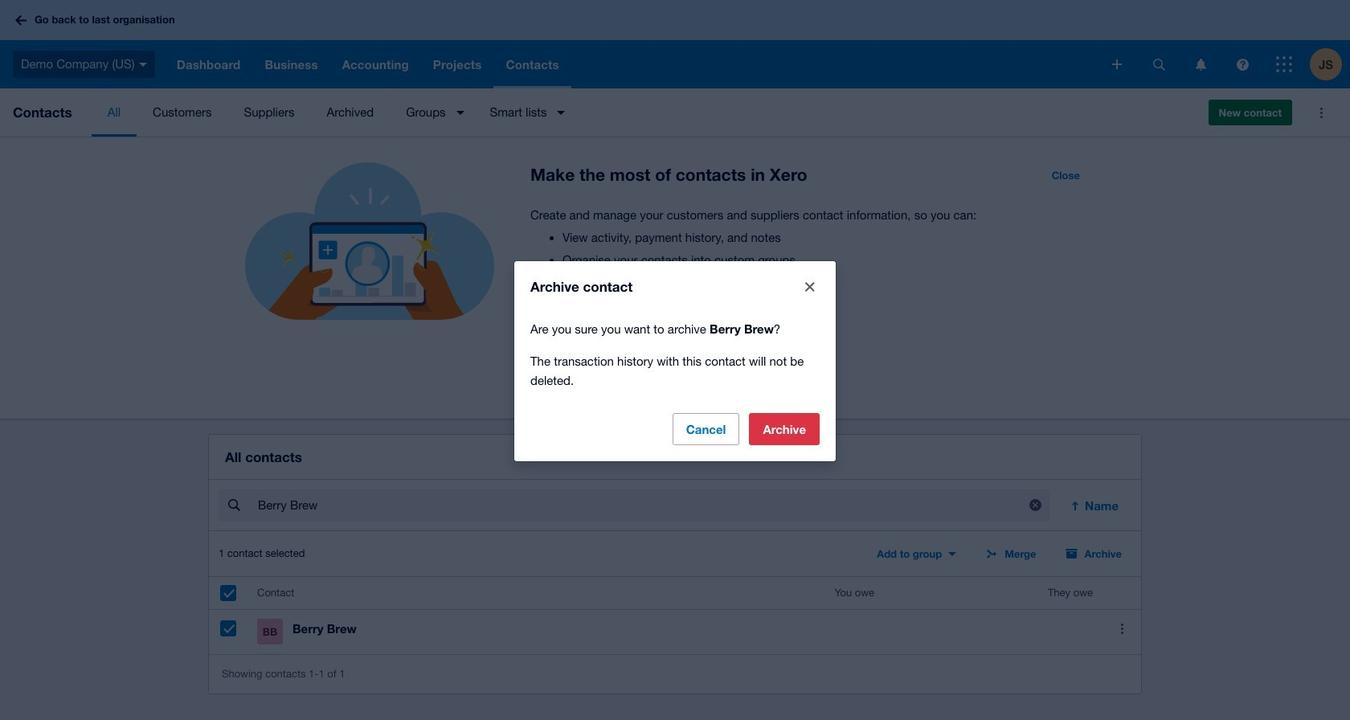 Task type: locate. For each thing, give the bounding box(es) containing it.
banner
[[0, 0, 1351, 88]]

menu
[[91, 88, 1196, 137]]

dialog
[[515, 261, 836, 461]]

svg image
[[15, 15, 27, 25], [1277, 56, 1293, 72], [1196, 58, 1206, 70]]

svg image
[[1153, 58, 1165, 70], [1237, 58, 1249, 70], [1113, 59, 1122, 69], [139, 63, 147, 67]]

Search for a contact field
[[256, 491, 1014, 521]]

contact list table element
[[209, 577, 1142, 655]]

0 horizontal spatial svg image
[[15, 15, 27, 25]]

2 horizontal spatial svg image
[[1277, 56, 1293, 72]]



Task type: vqa. For each thing, say whether or not it's contained in the screenshot.
the 0.00
no



Task type: describe. For each thing, give the bounding box(es) containing it.
1 horizontal spatial svg image
[[1196, 58, 1206, 70]]



